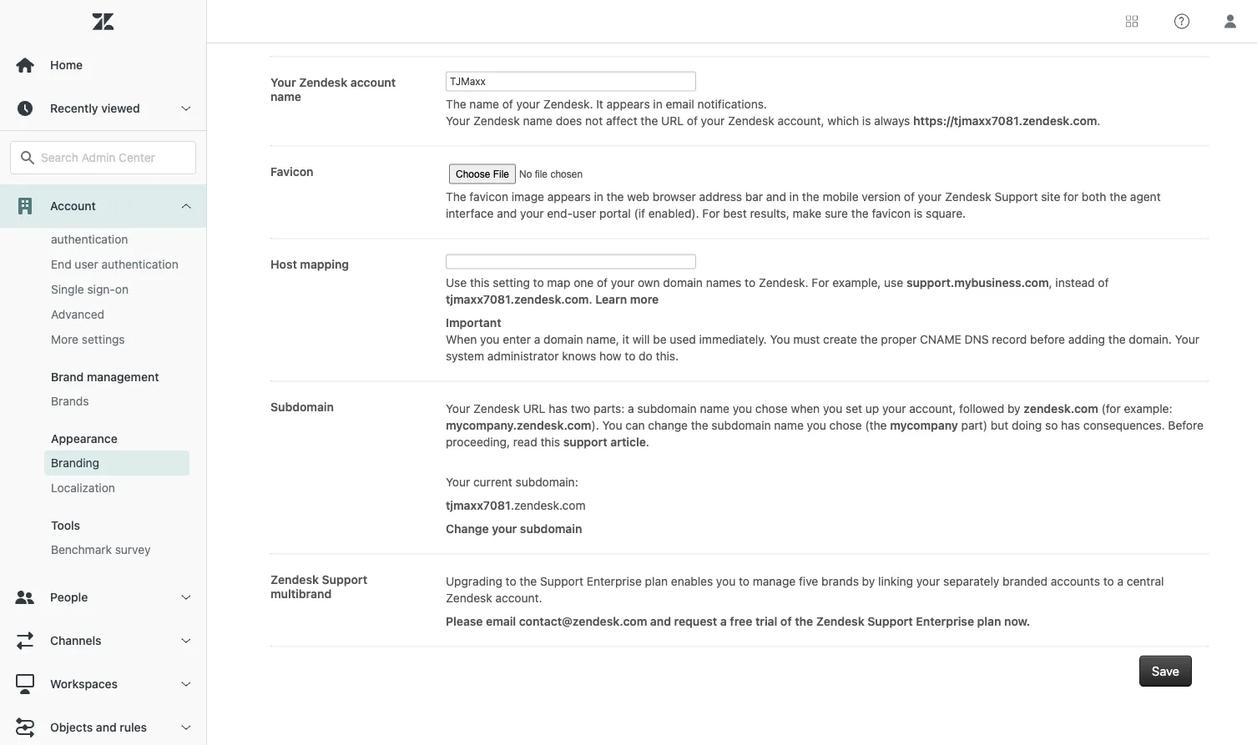 Task type: vqa. For each thing, say whether or not it's contained in the screenshot.
your in Button
no



Task type: describe. For each thing, give the bounding box(es) containing it.
recently viewed
[[50, 101, 140, 115]]

team member authentication
[[51, 216, 128, 246]]

tree containing security
[[0, 0, 206, 746]]

localization link
[[44, 476, 190, 501]]

end user authentication link
[[44, 252, 190, 277]]

benchmark survey element
[[51, 542, 151, 559]]

Search Admin Center field
[[41, 150, 185, 165]]

single sign-on element
[[51, 281, 129, 298]]

people
[[50, 591, 88, 605]]

branding link
[[44, 451, 190, 476]]

end user authentication element
[[51, 256, 179, 273]]

brands link
[[44, 389, 190, 414]]

member
[[83, 216, 128, 230]]

objects and rules
[[50, 721, 147, 735]]

brand
[[51, 370, 84, 384]]

team member authentication element
[[51, 215, 183, 248]]

account
[[50, 199, 96, 213]]

tools
[[51, 519, 80, 533]]

branding
[[51, 456, 99, 470]]

channels button
[[0, 620, 206, 663]]

branding element
[[51, 455, 99, 472]]

more
[[51, 333, 79, 347]]

on
[[115, 283, 129, 296]]

primary element
[[0, 0, 207, 746]]

appearance element
[[51, 432, 118, 446]]

management
[[87, 370, 159, 384]]

user menu image
[[1220, 10, 1242, 32]]

more settings link
[[44, 327, 190, 352]]

home button
[[0, 43, 206, 87]]

people button
[[0, 576, 206, 620]]

none search field inside the primary element
[[2, 141, 205, 175]]

end
[[51, 258, 72, 271]]



Task type: locate. For each thing, give the bounding box(es) containing it.
account group
[[0, 0, 206, 576]]

zendesk products image
[[1126, 15, 1138, 27]]

brand management element
[[51, 370, 159, 384]]

tree
[[0, 0, 206, 746]]

advanced link
[[44, 302, 190, 327]]

settings
[[82, 333, 125, 347]]

localization
[[51, 481, 115, 495]]

team
[[51, 216, 80, 230]]

benchmark survey link
[[44, 538, 190, 563]]

appearance
[[51, 432, 118, 446]]

benchmark
[[51, 543, 112, 557]]

recently
[[50, 101, 98, 115]]

tree item
[[0, 0, 206, 576]]

security element
[[51, 192, 97, 205]]

advanced element
[[51, 306, 104, 323]]

brands element
[[51, 393, 89, 410]]

0 vertical spatial authentication
[[51, 233, 128, 246]]

localization element
[[51, 480, 115, 497]]

objects
[[50, 721, 93, 735]]

advanced
[[51, 308, 104, 321]]

recently viewed button
[[0, 87, 206, 130]]

authentication down member
[[51, 233, 128, 246]]

1 vertical spatial authentication
[[101, 258, 179, 271]]

tree item containing security
[[0, 0, 206, 576]]

help image
[[1175, 14, 1190, 29]]

single sign-on
[[51, 283, 129, 296]]

team member authentication link
[[44, 210, 190, 252]]

end user authentication
[[51, 258, 179, 271]]

channels
[[50, 634, 102, 648]]

tree item inside the primary element
[[0, 0, 206, 576]]

single
[[51, 283, 84, 296]]

None search field
[[2, 141, 205, 175]]

single sign-on link
[[44, 277, 190, 302]]

sign-
[[87, 283, 115, 296]]

authentication up on
[[101, 258, 179, 271]]

brand management
[[51, 370, 159, 384]]

user
[[75, 258, 98, 271]]

benchmark survey
[[51, 543, 151, 557]]

workspaces
[[50, 678, 118, 691]]

workspaces button
[[0, 663, 206, 706]]

authentication for member
[[51, 233, 128, 246]]

survey
[[115, 543, 151, 557]]

security
[[51, 192, 97, 205]]

authentication
[[51, 233, 128, 246], [101, 258, 179, 271]]

and
[[96, 721, 117, 735]]

tools element
[[51, 519, 80, 533]]

authentication for user
[[101, 258, 179, 271]]

brands
[[51, 395, 89, 408]]

more settings element
[[51, 332, 125, 348]]

objects and rules button
[[0, 706, 206, 746]]

rules
[[120, 721, 147, 735]]

home
[[50, 58, 83, 72]]

account button
[[0, 185, 206, 228]]

viewed
[[101, 101, 140, 115]]

more settings
[[51, 333, 125, 347]]



